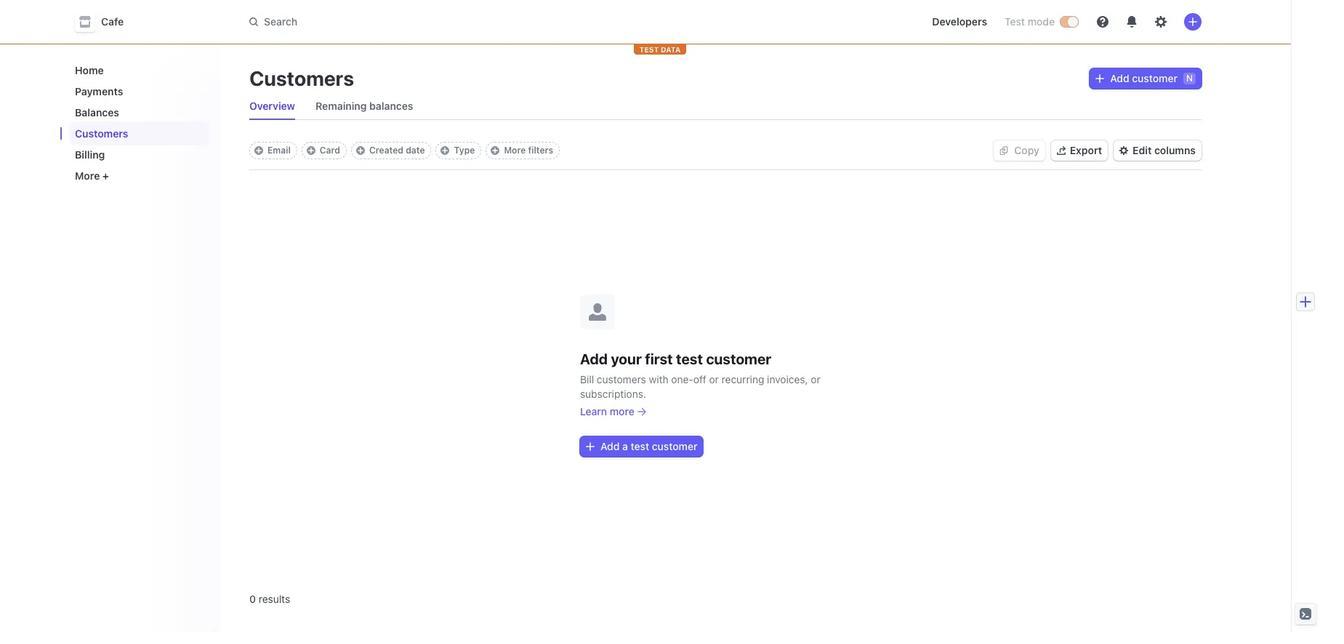 Task type: locate. For each thing, give the bounding box(es) containing it.
test
[[1005, 15, 1026, 28]]

toolbar
[[249, 142, 560, 159]]

add up bill
[[580, 350, 608, 367]]

2 vertical spatial customer
[[652, 440, 698, 452]]

or right off
[[710, 373, 719, 385]]

add inside button
[[601, 440, 620, 452]]

learn more
[[580, 405, 635, 417]]

customer right a
[[652, 440, 698, 452]]

or right invoices,
[[811, 373, 821, 385]]

more +
[[75, 169, 109, 182]]

or
[[710, 373, 719, 385], [811, 373, 821, 385]]

1 horizontal spatial more
[[504, 145, 526, 156]]

customers down balances
[[75, 127, 128, 140]]

add created date image
[[356, 146, 365, 155]]

search
[[264, 15, 298, 28]]

1 or from the left
[[710, 373, 719, 385]]

export button
[[1052, 140, 1109, 161]]

svg image left add customer
[[1096, 74, 1105, 83]]

1 horizontal spatial svg image
[[1096, 74, 1105, 83]]

1 vertical spatial customers
[[75, 127, 128, 140]]

billing
[[75, 148, 105, 161]]

svg image left a
[[586, 442, 595, 451]]

results
[[259, 593, 290, 605]]

0 vertical spatial customers
[[249, 66, 354, 90]]

1 horizontal spatial customer
[[707, 350, 772, 367]]

help image
[[1098, 16, 1109, 28]]

0 horizontal spatial svg image
[[586, 442, 595, 451]]

1 horizontal spatial or
[[811, 373, 821, 385]]

more right the add more filters image
[[504, 145, 526, 156]]

mode
[[1028, 15, 1055, 28]]

customer
[[1133, 72, 1178, 84], [707, 350, 772, 367], [652, 440, 698, 452]]

1 horizontal spatial test
[[676, 350, 703, 367]]

add for add a test customer
[[601, 440, 620, 452]]

svg image inside the add a test customer button
[[586, 442, 595, 451]]

test
[[676, 350, 703, 367], [631, 440, 650, 452]]

svg image
[[1000, 146, 1009, 155]]

more for more filters
[[504, 145, 526, 156]]

2 or from the left
[[811, 373, 821, 385]]

1 vertical spatial customer
[[707, 350, 772, 367]]

more left + in the top left of the page
[[75, 169, 100, 182]]

add your first test customer
[[580, 350, 772, 367]]

add a test customer button
[[580, 436, 704, 456]]

0 horizontal spatial or
[[710, 373, 719, 385]]

more filters
[[504, 145, 554, 156]]

customers inside core navigation links element
[[75, 127, 128, 140]]

email
[[268, 145, 291, 156]]

more
[[610, 405, 635, 417]]

add down notifications icon at the top right
[[1111, 72, 1130, 84]]

0 vertical spatial add
[[1111, 72, 1130, 84]]

0 vertical spatial more
[[504, 145, 526, 156]]

payments link
[[69, 79, 209, 103]]

tab list
[[244, 93, 1202, 120]]

test right a
[[631, 440, 650, 452]]

overview
[[249, 100, 295, 112]]

data
[[661, 45, 681, 54]]

test
[[640, 45, 659, 54]]

1 vertical spatial svg image
[[586, 442, 595, 451]]

tab list containing overview
[[244, 93, 1202, 120]]

1 vertical spatial test
[[631, 440, 650, 452]]

1 vertical spatial add
[[580, 350, 608, 367]]

1 vertical spatial more
[[75, 169, 100, 182]]

0 vertical spatial test
[[676, 350, 703, 367]]

Search search field
[[241, 8, 651, 35]]

developers
[[933, 15, 988, 28]]

0 horizontal spatial test
[[631, 440, 650, 452]]

customer up recurring
[[707, 350, 772, 367]]

balances
[[370, 100, 414, 112]]

add email image
[[255, 146, 263, 155]]

add
[[1111, 72, 1130, 84], [580, 350, 608, 367], [601, 440, 620, 452]]

notifications image
[[1127, 16, 1138, 28]]

home link
[[69, 58, 209, 82]]

add left a
[[601, 440, 620, 452]]

0 vertical spatial svg image
[[1096, 74, 1105, 83]]

copy
[[1015, 144, 1040, 156]]

copy button
[[995, 140, 1046, 161]]

overview link
[[244, 96, 301, 116]]

date
[[406, 145, 425, 156]]

0 horizontal spatial customer
[[652, 440, 698, 452]]

test up one-
[[676, 350, 703, 367]]

0 horizontal spatial customers
[[75, 127, 128, 140]]

balances link
[[69, 100, 209, 124]]

0 vertical spatial customer
[[1133, 72, 1178, 84]]

bill
[[580, 373, 594, 385]]

svg image
[[1096, 74, 1105, 83], [586, 442, 595, 451]]

type
[[454, 145, 475, 156]]

more
[[504, 145, 526, 156], [75, 169, 100, 182]]

more inside core navigation links element
[[75, 169, 100, 182]]

created date
[[369, 145, 425, 156]]

learn more link
[[580, 404, 646, 419]]

test data
[[640, 45, 681, 54]]

customer left the n
[[1133, 72, 1178, 84]]

learn
[[580, 405, 607, 417]]

add type image
[[441, 146, 450, 155]]

add a test customer
[[601, 440, 698, 452]]

customers up overview at top left
[[249, 66, 354, 90]]

0 horizontal spatial more
[[75, 169, 100, 182]]

1 horizontal spatial customers
[[249, 66, 354, 90]]

customers
[[249, 66, 354, 90], [75, 127, 128, 140]]

edit columns button
[[1114, 140, 1202, 161]]

2 vertical spatial add
[[601, 440, 620, 452]]

customers
[[597, 373, 646, 385]]

bill customers with one-off or recurring invoices, or subscriptions.
[[580, 373, 821, 400]]

your
[[611, 350, 642, 367]]

balances
[[75, 106, 119, 119]]

settings image
[[1156, 16, 1167, 28]]



Task type: vqa. For each thing, say whether or not it's contained in the screenshot.
"Remaining balances" link
yes



Task type: describe. For each thing, give the bounding box(es) containing it.
card
[[320, 145, 340, 156]]

toolbar containing email
[[249, 142, 560, 159]]

with
[[649, 373, 669, 385]]

edit
[[1133, 144, 1152, 156]]

off
[[694, 373, 707, 385]]

first
[[645, 350, 673, 367]]

remaining
[[316, 100, 367, 112]]

remaining balances
[[316, 100, 414, 112]]

a
[[623, 440, 628, 452]]

add more filters image
[[491, 146, 500, 155]]

test inside button
[[631, 440, 650, 452]]

Search text field
[[241, 8, 651, 35]]

billing link
[[69, 143, 209, 167]]

add card image
[[307, 146, 316, 155]]

filters
[[528, 145, 554, 156]]

+
[[102, 169, 109, 182]]

subscriptions.
[[580, 387, 647, 400]]

more for more +
[[75, 169, 100, 182]]

customer inside button
[[652, 440, 698, 452]]

cafe button
[[75, 12, 138, 32]]

payments
[[75, 85, 123, 97]]

test mode
[[1005, 15, 1055, 28]]

n
[[1187, 73, 1194, 84]]

0 results
[[249, 593, 290, 605]]

home
[[75, 64, 104, 76]]

add for add customer
[[1111, 72, 1130, 84]]

recurring
[[722, 373, 765, 385]]

add customer
[[1111, 72, 1178, 84]]

developers link
[[927, 10, 994, 33]]

edit columns
[[1133, 144, 1196, 156]]

created
[[369, 145, 404, 156]]

one-
[[672, 373, 694, 385]]

export
[[1070, 144, 1103, 156]]

columns
[[1155, 144, 1196, 156]]

invoices,
[[767, 373, 808, 385]]

cafe
[[101, 15, 124, 28]]

add for add your first test customer
[[580, 350, 608, 367]]

customers link
[[69, 121, 209, 145]]

0
[[249, 593, 256, 605]]

remaining balances link
[[310, 96, 419, 116]]

core navigation links element
[[69, 58, 209, 188]]

2 horizontal spatial customer
[[1133, 72, 1178, 84]]



